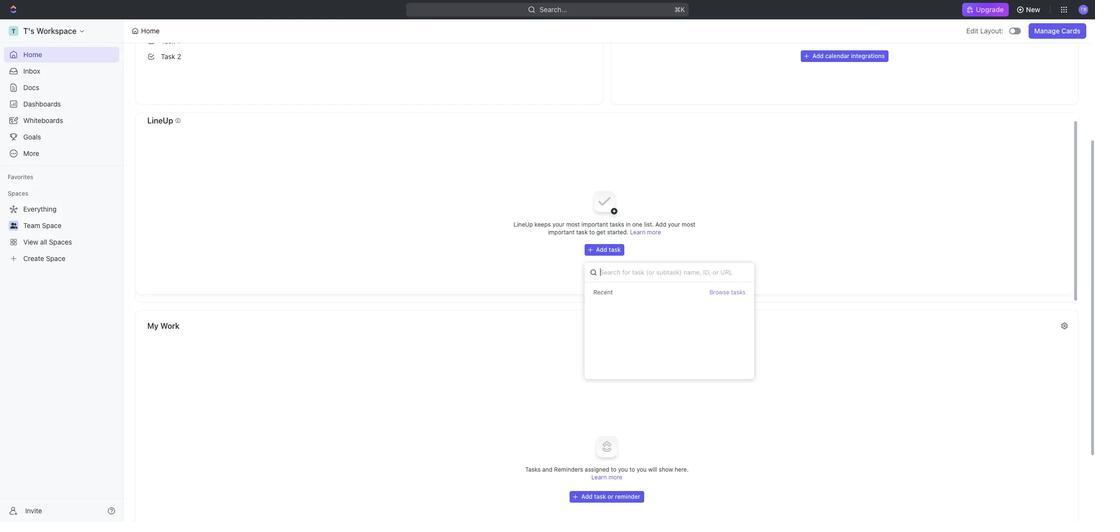 Task type: vqa. For each thing, say whether or not it's contained in the screenshot.
Add task button
yes



Task type: describe. For each thing, give the bounding box(es) containing it.
search...
[[540, 5, 567, 14]]

favorites
[[8, 174, 33, 181]]

task inside lineup keeps your most important tasks in one list. add your most important task to get started.
[[576, 229, 588, 236]]

upgrade
[[976, 5, 1004, 14]]

to inside lineup keeps your most important tasks in one list. add your most important task to get started.
[[590, 229, 595, 236]]

assigned
[[585, 466, 609, 474]]

whiteboards link
[[4, 113, 119, 128]]

sidebar navigation
[[0, 19, 124, 523]]

1 vertical spatial important
[[548, 229, 575, 236]]

dashboards
[[23, 100, 61, 108]]

manage cards
[[1035, 27, 1081, 35]]

0 vertical spatial important
[[582, 221, 608, 228]]

goals
[[23, 133, 41, 141]]

add task or reminder
[[582, 494, 640, 501]]

learn more
[[630, 229, 661, 236]]

tasks inside lineup keeps your most important tasks in one list. add your most important task to get started.
[[610, 221, 624, 228]]

one
[[632, 221, 643, 228]]

in
[[626, 221, 631, 228]]

reminders
[[554, 466, 583, 474]]

my
[[147, 322, 159, 331]]

favorites button
[[4, 172, 37, 183]]

2 horizontal spatial to
[[630, 466, 635, 474]]

add task button
[[585, 244, 625, 256]]

or
[[608, 494, 614, 501]]

inbox
[[23, 67, 40, 75]]

add task button
[[585, 244, 625, 256]]

learn more link for lineup keeps your most important tasks in one list. add your most important task to get started.
[[630, 229, 661, 236]]

2 most from the left
[[682, 221, 696, 228]]

add for add task
[[596, 246, 607, 254]]

manage
[[1035, 27, 1060, 35]]

upgrade link
[[963, 3, 1009, 16]]

0 vertical spatial home
[[141, 27, 160, 35]]

new button
[[1013, 2, 1046, 17]]

browse
[[710, 289, 730, 296]]

‎task 2 link
[[144, 49, 595, 64]]

will
[[648, 466, 657, 474]]

tasks and reminders assigned to you to you will show here. learn more
[[525, 466, 689, 482]]

show
[[659, 466, 673, 474]]

task 3
[[161, 21, 181, 30]]

‎task for ‎task 1
[[161, 37, 175, 45]]

add calendar integrations
[[813, 52, 885, 60]]

work
[[160, 322, 180, 331]]

lineup for lineup keeps your most important tasks in one list. add your most important task to get started.
[[514, 221, 533, 228]]

recent
[[594, 289, 613, 296]]

add task or reminder button
[[570, 492, 644, 503]]

task 3 link
[[144, 18, 595, 33]]

1 vertical spatial tasks
[[731, 289, 746, 296]]

‎task 1 link
[[144, 33, 595, 49]]

keeps
[[535, 221, 551, 228]]

home inside the 'sidebar' navigation
[[23, 50, 42, 59]]

2 you from the left
[[637, 466, 647, 474]]

3
[[177, 21, 181, 30]]

task
[[161, 21, 175, 30]]

my work
[[147, 322, 180, 331]]

edit
[[967, 27, 979, 35]]

layout:
[[981, 27, 1004, 35]]

add task
[[596, 246, 621, 254]]

1
[[177, 37, 180, 45]]

task for add task
[[609, 246, 621, 254]]

tree inside the 'sidebar' navigation
[[4, 202, 119, 267]]



Task type: locate. For each thing, give the bounding box(es) containing it.
to left will
[[630, 466, 635, 474]]

list.
[[644, 221, 654, 228]]

more
[[647, 229, 661, 236], [609, 474, 623, 482]]

0 horizontal spatial tasks
[[610, 221, 624, 228]]

task inside dropdown button
[[609, 246, 621, 254]]

get
[[597, 229, 606, 236]]

1 horizontal spatial more
[[647, 229, 661, 236]]

learn more link
[[630, 229, 661, 236], [592, 474, 623, 482]]

task for add task or reminder
[[594, 494, 606, 501]]

integrations
[[851, 52, 885, 60]]

add for add task or reminder
[[582, 494, 593, 501]]

2 ‎task from the top
[[161, 52, 175, 61]]

your right keeps
[[553, 221, 565, 228]]

home up inbox at the top of the page
[[23, 50, 42, 59]]

2 horizontal spatial task
[[609, 246, 621, 254]]

most right keeps
[[566, 221, 580, 228]]

1 horizontal spatial your
[[668, 221, 680, 228]]

tasks
[[525, 466, 541, 474]]

learn
[[630, 229, 646, 236], [592, 474, 607, 482]]

lineup for lineup
[[147, 116, 173, 125]]

1 horizontal spatial learn
[[630, 229, 646, 236]]

add inside button
[[813, 52, 824, 60]]

1 horizontal spatial you
[[637, 466, 647, 474]]

task left the 'or'
[[594, 494, 606, 501]]

learn down one
[[630, 229, 646, 236]]

tree
[[4, 202, 119, 267]]

docs link
[[4, 80, 119, 96]]

‎task 1
[[161, 37, 180, 45]]

lineup
[[147, 116, 173, 125], [514, 221, 533, 228]]

important up get
[[582, 221, 608, 228]]

add for add calendar integrations
[[813, 52, 824, 60]]

0 vertical spatial ‎task
[[161, 37, 175, 45]]

‎task for ‎task 2
[[161, 52, 175, 61]]

add inside add task or reminder button
[[582, 494, 593, 501]]

‎task
[[161, 37, 175, 45], [161, 52, 175, 61]]

goals link
[[4, 129, 119, 145]]

1 horizontal spatial important
[[582, 221, 608, 228]]

more up add task or reminder
[[609, 474, 623, 482]]

tasks
[[610, 221, 624, 228], [731, 289, 746, 296]]

0 horizontal spatial learn
[[592, 474, 607, 482]]

most right list.
[[682, 221, 696, 228]]

‎task 2
[[161, 52, 181, 61]]

0 horizontal spatial you
[[618, 466, 628, 474]]

1 your from the left
[[553, 221, 565, 228]]

1 vertical spatial task
[[609, 246, 621, 254]]

whiteboards
[[23, 116, 63, 125]]

‎task left 1
[[161, 37, 175, 45]]

add inside add task button
[[596, 246, 607, 254]]

1 ‎task from the top
[[161, 37, 175, 45]]

browse tasks
[[710, 289, 746, 296]]

dashboards link
[[4, 96, 119, 112]]

1 vertical spatial home
[[23, 50, 42, 59]]

task down started.
[[609, 246, 621, 254]]

0 vertical spatial task
[[576, 229, 588, 236]]

0 vertical spatial more
[[647, 229, 661, 236]]

1 most from the left
[[566, 221, 580, 228]]

1 horizontal spatial most
[[682, 221, 696, 228]]

to
[[590, 229, 595, 236], [611, 466, 617, 474], [630, 466, 635, 474]]

0 horizontal spatial important
[[548, 229, 575, 236]]

to left get
[[590, 229, 595, 236]]

1 horizontal spatial task
[[594, 494, 606, 501]]

2
[[177, 52, 181, 61]]

1 you from the left
[[618, 466, 628, 474]]

and
[[542, 466, 553, 474]]

new
[[1026, 5, 1041, 14]]

task left get
[[576, 229, 588, 236]]

lineup inside lineup keeps your most important tasks in one list. add your most important task to get started.
[[514, 221, 533, 228]]

home left task
[[141, 27, 160, 35]]

started.
[[607, 229, 629, 236]]

0 horizontal spatial to
[[590, 229, 595, 236]]

1 vertical spatial learn more link
[[592, 474, 623, 482]]

home
[[141, 27, 160, 35], [23, 50, 42, 59]]

0 vertical spatial lineup
[[147, 116, 173, 125]]

0 horizontal spatial your
[[553, 221, 565, 228]]

you left will
[[637, 466, 647, 474]]

add
[[813, 52, 824, 60], [656, 221, 667, 228], [596, 246, 607, 254], [582, 494, 593, 501]]

important
[[582, 221, 608, 228], [548, 229, 575, 236]]

0 vertical spatial tasks
[[610, 221, 624, 228]]

1 vertical spatial ‎task
[[161, 52, 175, 61]]

edit layout:
[[967, 27, 1004, 35]]

home link
[[4, 47, 119, 63]]

Search for task (or subtask) name, ID, or URL text field
[[585, 263, 755, 282]]

your right list.
[[668, 221, 680, 228]]

task
[[576, 229, 588, 236], [609, 246, 621, 254], [594, 494, 606, 501]]

docs
[[23, 83, 39, 92]]

0 horizontal spatial more
[[609, 474, 623, 482]]

‎task left "2"
[[161, 52, 175, 61]]

important down keeps
[[548, 229, 575, 236]]

‎task inside 'link'
[[161, 37, 175, 45]]

your
[[553, 221, 565, 228], [668, 221, 680, 228]]

you right assigned
[[618, 466, 628, 474]]

learn more link down assigned
[[592, 474, 623, 482]]

0 horizontal spatial most
[[566, 221, 580, 228]]

inbox link
[[4, 64, 119, 79]]

0 vertical spatial learn
[[630, 229, 646, 236]]

0 vertical spatial learn more link
[[630, 229, 661, 236]]

learn inside 'tasks and reminders assigned to you to you will show here. learn more'
[[592, 474, 607, 482]]

1 vertical spatial lineup
[[514, 221, 533, 228]]

0 horizontal spatial lineup
[[147, 116, 173, 125]]

1 horizontal spatial lineup
[[514, 221, 533, 228]]

1 horizontal spatial learn more link
[[630, 229, 661, 236]]

to right assigned
[[611, 466, 617, 474]]

1 horizontal spatial tasks
[[731, 289, 746, 296]]

add right list.
[[656, 221, 667, 228]]

calendar
[[825, 52, 850, 60]]

more down list.
[[647, 229, 661, 236]]

reminder
[[615, 494, 640, 501]]

⌘k
[[675, 5, 685, 14]]

1 horizontal spatial home
[[141, 27, 160, 35]]

2 your from the left
[[668, 221, 680, 228]]

1 vertical spatial more
[[609, 474, 623, 482]]

1 horizontal spatial to
[[611, 466, 617, 474]]

most
[[566, 221, 580, 228], [682, 221, 696, 228]]

tasks up started.
[[610, 221, 624, 228]]

add left the 'or'
[[582, 494, 593, 501]]

2 vertical spatial task
[[594, 494, 606, 501]]

0 horizontal spatial learn more link
[[592, 474, 623, 482]]

tasks right the browse
[[731, 289, 746, 296]]

more inside 'tasks and reminders assigned to you to you will show here. learn more'
[[609, 474, 623, 482]]

add down get
[[596, 246, 607, 254]]

1 vertical spatial learn
[[592, 474, 607, 482]]

learn more link for tasks and reminders assigned to you to you will show here.
[[592, 474, 623, 482]]

learn down assigned
[[592, 474, 607, 482]]

learn more link down list.
[[630, 229, 661, 236]]

add inside lineup keeps your most important tasks in one list. add your most important task to get started.
[[656, 221, 667, 228]]

spaces
[[8, 190, 28, 197]]

cards
[[1062, 27, 1081, 35]]

you
[[618, 466, 628, 474], [637, 466, 647, 474]]

here.
[[675, 466, 689, 474]]

invite
[[25, 507, 42, 515]]

add calendar integrations button
[[801, 50, 889, 62]]

manage cards button
[[1029, 23, 1087, 39]]

add left the calendar
[[813, 52, 824, 60]]

0 horizontal spatial home
[[23, 50, 42, 59]]

lineup keeps your most important tasks in one list. add your most important task to get started.
[[514, 221, 696, 236]]

0 horizontal spatial task
[[576, 229, 588, 236]]



